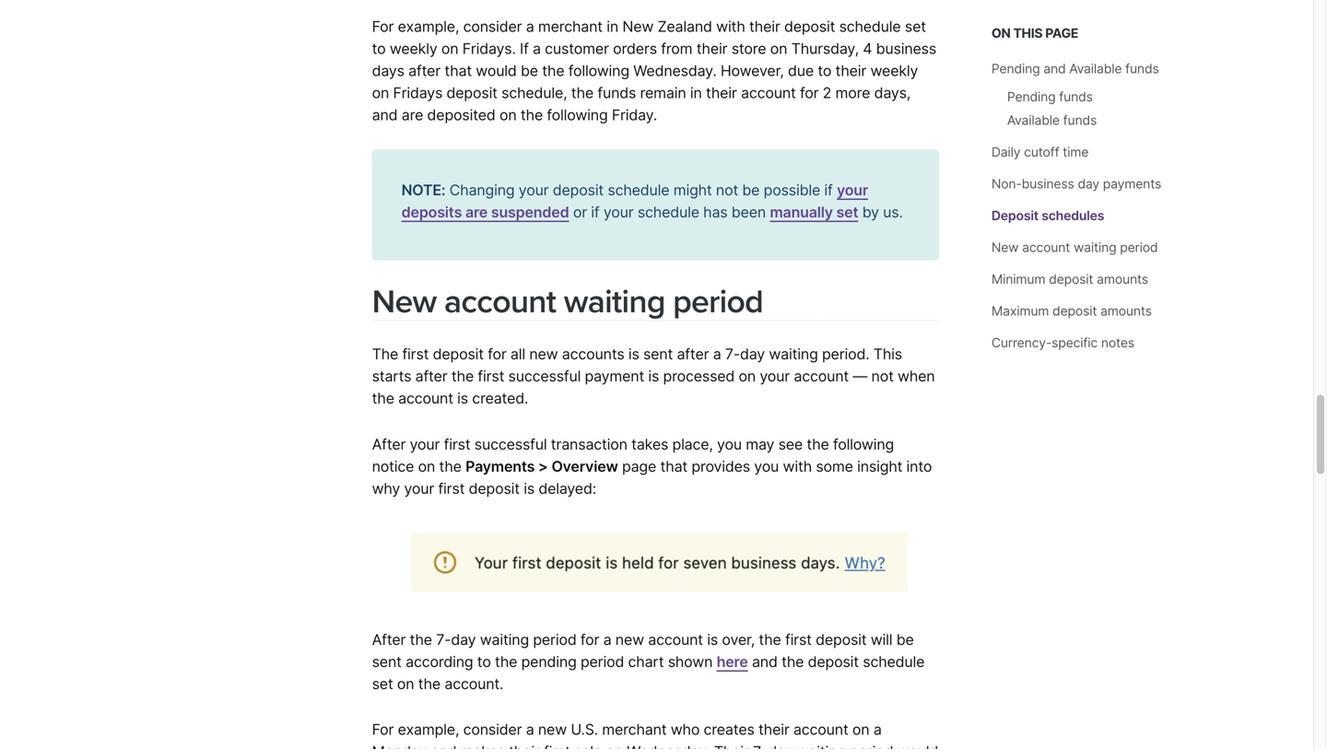 Task type: describe. For each thing, give the bounding box(es) containing it.
available for and
[[1069, 61, 1122, 76]]

the right over, at the bottom
[[759, 631, 781, 649]]

according
[[406, 653, 473, 671]]

deposited
[[427, 106, 496, 124]]

schedule,
[[502, 84, 567, 102]]

however,
[[721, 62, 784, 80]]

and the deposit schedule set on the account.
[[372, 653, 925, 693]]

would
[[476, 62, 517, 80]]

some
[[816, 458, 853, 476]]

your deposits are suspended
[[401, 181, 868, 221]]

>
[[538, 458, 548, 476]]

new account waiting period for the rightmost 'new account waiting period' link
[[992, 240, 1158, 255]]

1 horizontal spatial page
[[1045, 25, 1079, 41]]

store
[[732, 39, 766, 57]]

their right creates
[[758, 721, 790, 739]]

suspended
[[491, 203, 569, 221]]

on
[[992, 25, 1011, 41]]

u.s.
[[571, 721, 598, 739]]

place,
[[672, 436, 713, 453]]

the up created.
[[451, 367, 474, 385]]

the left 'payments'
[[439, 458, 462, 476]]

created.
[[472, 390, 528, 408]]

daily cutoff time
[[992, 144, 1089, 160]]

why
[[372, 480, 400, 498]]

days,
[[874, 84, 911, 102]]

waiting down the schedules
[[1074, 240, 1117, 255]]

period.
[[822, 345, 870, 363]]

business inside for example, consider a merchant in new zealand with their deposit schedule set to weekly on fridays. if a customer orders from their store on thursday, 4 business days after that would be the following wednesday. however, due to their weekly on fridays deposit schedule, the funds remain in their account for 2 more days, and are deposited on the following friday.
[[876, 39, 936, 57]]

after inside for example, consider a merchant in new zealand with their deposit schedule set to weekly on fridays. if a customer orders from their store on thursday, 4 business days after that would be the following wednesday. however, due to their weekly on fridays deposit schedule, the funds remain in their account for 2 more days, and are deposited on the following friday.
[[408, 62, 441, 80]]

daily
[[992, 144, 1021, 160]]

0 vertical spatial if
[[824, 181, 833, 199]]

waiting inside "after the 7-day waiting period for a new account is over, the first deposit will be sent according to the pending period chart shown"
[[480, 631, 529, 649]]

this
[[874, 345, 902, 363]]

schedule inside 'and the deposit schedule set on the account.'
[[863, 653, 925, 671]]

funds inside for example, consider a merchant in new zealand with their deposit schedule set to weekly on fridays. if a customer orders from their store on thursday, 4 business days after that would be the following wednesday. however, due to their weekly on fridays deposit schedule, the funds remain in their account for 2 more days, and are deposited on the following friday.
[[598, 84, 636, 102]]

the up schedule,
[[542, 62, 565, 80]]

1 vertical spatial if
[[591, 203, 600, 221]]

us.
[[883, 203, 903, 221]]

specific
[[1052, 335, 1098, 351]]

that inside for example, consider a merchant in new zealand with their deposit schedule set to weekly on fridays. if a customer orders from their store on thursday, 4 business days after that would be the following wednesday. however, due to their weekly on fridays deposit schedule, the funds remain in their account for 2 more days, and are deposited on the following friday.
[[445, 62, 472, 80]]

day down time
[[1078, 176, 1100, 192]]

who
[[671, 721, 700, 739]]

account inside for example, consider a merchant in new zealand with their deposit schedule set to weekly on fridays. if a customer orders from their store on thursday, 4 business days after that would be the following wednesday. however, due to their weekly on fridays deposit schedule, the funds remain in their account for 2 more days, and are deposited on the following friday.
[[741, 84, 796, 102]]

waiting up the accounts
[[564, 283, 665, 322]]

insight
[[857, 458, 903, 476]]

pending funds available funds
[[1007, 89, 1097, 128]]

the up account.
[[495, 653, 517, 671]]

on this page
[[992, 25, 1079, 41]]

and up pending funds link
[[1044, 61, 1066, 76]]

delayed:
[[539, 480, 596, 498]]

pending and available funds link
[[992, 61, 1159, 76]]

you inside page that provides you with some insight into why your first deposit is delayed:
[[754, 458, 779, 476]]

the right the here
[[782, 653, 804, 671]]

for inside for example, consider a merchant in new zealand with their deposit schedule set to weekly on fridays. if a customer orders from their store on thursday, 4 business days after that would be the following wednesday. however, due to their weekly on fridays deposit schedule, the funds remain in their account for 2 more days, and are deposited on the following friday.
[[800, 84, 819, 102]]

if
[[520, 39, 529, 57]]

customer
[[545, 39, 609, 57]]

0 vertical spatial to
[[372, 39, 386, 57]]

your inside after your first successful transaction takes place, you may see the following notice on the
[[410, 436, 440, 453]]

the up according in the bottom of the page
[[410, 631, 432, 649]]

their
[[714, 743, 749, 749]]

the down schedule,
[[521, 106, 543, 124]]

will
[[871, 631, 893, 649]]

first right the
[[402, 345, 429, 363]]

account inside "after the 7-day waiting period for a new account is over, the first deposit will be sent according to the pending period chart shown"
[[648, 631, 703, 649]]

from
[[661, 39, 693, 57]]

account down the starts
[[398, 390, 453, 408]]

notice
[[372, 458, 414, 476]]

1 horizontal spatial new account waiting period link
[[992, 240, 1158, 255]]

their down zealand
[[697, 39, 728, 57]]

fridays
[[393, 84, 443, 102]]

sent inside "after the 7-day waiting period for a new account is over, the first deposit will be sent according to the pending period chart shown"
[[372, 653, 402, 671]]

new for the rightmost 'new account waiting period' link
[[992, 240, 1019, 255]]

daily cutoff time link
[[992, 144, 1089, 160]]

successful inside the first deposit for all new accounts is sent after a 7-day waiting period. this starts after the first successful payment is processed on your account — not when the account is created.
[[508, 367, 581, 385]]

and inside for example, consider a merchant in new zealand with their deposit schedule set to weekly on fridays. if a customer orders from their store on thursday, 4 business days after that would be the following wednesday. however, due to their weekly on fridays deposit schedule, the funds remain in their account for 2 more days, and are deposited on the following friday.
[[372, 106, 398, 124]]

their right makes
[[509, 743, 540, 749]]

the right see
[[807, 436, 829, 453]]

here
[[717, 653, 748, 671]]

sent inside the first deposit for all new accounts is sent after a 7-day waiting period. this starts after the first successful payment is processed on your account — not when the account is created.
[[643, 345, 673, 363]]

be inside "after the 7-day waiting period for a new account is over, the first deposit will be sent according to the pending period chart shown"
[[897, 631, 914, 649]]

1 horizontal spatial business
[[1022, 176, 1074, 192]]

minimum deposit amounts
[[992, 271, 1148, 287]]

set inside 'and the deposit schedule set on the account.'
[[372, 675, 393, 693]]

maximum deposit amounts link
[[992, 303, 1152, 319]]

into
[[907, 458, 932, 476]]

a left u.s.
[[526, 721, 534, 739]]

the down according in the bottom of the page
[[418, 675, 441, 693]]

after the 7-day waiting period for a new account is over, the first deposit will be sent according to the pending period chart shown
[[372, 631, 914, 671]]

for example, consider a merchant in new zealand with their deposit schedule set to weekly on fridays. if a customer orders from their store on thursday, 4 business days after that would be the following wednesday. however, due to their weekly on fridays deposit schedule, the funds remain in their account for 2 more days, and are deposited on the following friday.
[[372, 17, 936, 124]]

due
[[788, 62, 814, 80]]

note: changing your deposit schedule might not be possible if
[[401, 181, 837, 199]]

account inside for example, consider a new u.s. merchant who creates their account on a monday and makes their first sale on wednesday. their 7-day waiting period woul
[[793, 721, 848, 739]]

your inside your deposits are suspended
[[837, 181, 868, 199]]

deposit inside page that provides you with some insight into why your first deposit is delayed:
[[469, 480, 520, 498]]

monday
[[372, 743, 427, 749]]

page that provides you with some insight into why your first deposit is delayed:
[[372, 458, 932, 498]]

pending funds link
[[1007, 89, 1093, 105]]

1 horizontal spatial weekly
[[871, 62, 918, 80]]

first up created.
[[478, 367, 504, 385]]

schedule inside for example, consider a merchant in new zealand with their deposit schedule set to weekly on fridays. if a customer orders from their store on thursday, 4 business days after that would be the following wednesday. however, due to their weekly on fridays deposit schedule, the funds remain in their account for 2 more days, and are deposited on the following friday.
[[839, 17, 901, 35]]

waiting inside for example, consider a new u.s. merchant who creates their account on a monday and makes their first sale on wednesday. their 7-day waiting period woul
[[797, 743, 846, 749]]

and inside for example, consider a new u.s. merchant who creates their account on a monday and makes their first sale on wednesday. their 7-day waiting period woul
[[431, 743, 457, 749]]

are inside for example, consider a merchant in new zealand with their deposit schedule set to weekly on fridays. if a customer orders from their store on thursday, 4 business days after that would be the following wednesday. however, due to their weekly on fridays deposit schedule, the funds remain in their account for 2 more days, and are deposited on the following friday.
[[402, 106, 423, 124]]

deposit schedules link
[[992, 208, 1104, 224]]

the first deposit for all new accounts is sent after a 7-day waiting period. this starts after the first successful payment is processed on your account — not when the account is created.
[[372, 345, 935, 408]]

deposit inside the first deposit for all new accounts is sent after a 7-day waiting period. this starts after the first successful payment is processed on your account — not when the account is created.
[[433, 345, 484, 363]]

their up store
[[749, 17, 780, 35]]

available for funds
[[1007, 112, 1060, 128]]

—
[[853, 367, 867, 385]]

provides
[[692, 458, 750, 476]]

be inside for example, consider a merchant in new zealand with their deposit schedule set to weekly on fridays. if a customer orders from their store on thursday, 4 business days after that would be the following wednesday. however, due to their weekly on fridays deposit schedule, the funds remain in their account for 2 more days, and are deposited on the following friday.
[[521, 62, 538, 80]]

on inside after your first successful transaction takes place, you may see the following notice on the
[[418, 458, 435, 476]]

for inside the first deposit for all new accounts is sent after a 7-day waiting period. this starts after the first successful payment is processed on your account — not when the account is created.
[[488, 345, 507, 363]]

chart
[[628, 653, 664, 671]]

0 horizontal spatial new account waiting period link
[[372, 283, 763, 322]]

wednesday. inside for example, consider a new u.s. merchant who creates their account on a monday and makes their first sale on wednesday. their 7-day waiting period woul
[[627, 743, 710, 749]]

account up all
[[444, 283, 556, 322]]

processed
[[663, 367, 735, 385]]

for for for example, consider a new u.s. merchant who creates their account on a monday and makes their first sale on wednesday. their 7-day waiting period woul
[[372, 721, 394, 739]]

account down the 'period.'
[[794, 367, 849, 385]]

1 vertical spatial to
[[818, 62, 832, 80]]

possible
[[764, 181, 820, 199]]

first inside "after the 7-day waiting period for a new account is over, the first deposit will be sent according to the pending period chart shown"
[[785, 631, 812, 649]]

and inside 'and the deposit schedule set on the account.'
[[752, 653, 778, 671]]

more
[[835, 84, 870, 102]]

pending
[[521, 653, 577, 671]]

all
[[511, 345, 525, 363]]

2
[[823, 84, 832, 102]]

merchant inside for example, consider a new u.s. merchant who creates their account on a monday and makes their first sale on wednesday. their 7-day waiting period woul
[[602, 721, 667, 739]]

takes
[[632, 436, 668, 453]]

when
[[898, 367, 935, 385]]

day inside for example, consider a new u.s. merchant who creates their account on a monday and makes their first sale on wednesday. their 7-day waiting period woul
[[768, 743, 793, 749]]

account down the deposit schedules "link"
[[1022, 240, 1070, 255]]

after your first successful transaction takes place, you may see the following notice on the
[[372, 436, 894, 476]]

this
[[1013, 25, 1043, 41]]

is right payment in the left of the page
[[648, 367, 659, 385]]

that inside page that provides you with some insight into why your first deposit is delayed:
[[660, 458, 688, 476]]

thursday,
[[791, 39, 859, 57]]

payments > overview
[[466, 458, 618, 476]]

overview
[[552, 458, 618, 476]]

1 vertical spatial in
[[690, 84, 702, 102]]

shown
[[668, 653, 713, 671]]

after for after the 7-day waiting period for a new account is over, the first deposit will be sent according to the pending period chart shown
[[372, 631, 406, 649]]

deposit inside 'and the deposit schedule set on the account.'
[[808, 653, 859, 671]]



Task type: vqa. For each thing, say whether or not it's contained in the screenshot.
includes
no



Task type: locate. For each thing, give the bounding box(es) containing it.
0 vertical spatial 7-
[[725, 345, 740, 363]]

following down customer
[[568, 62, 629, 80]]

consider inside for example, consider a new u.s. merchant who creates their account on a monday and makes their first sale on wednesday. their 7-day waiting period woul
[[463, 721, 522, 739]]

non-business day payments
[[992, 176, 1161, 192]]

1 vertical spatial are
[[465, 203, 488, 221]]

are inside your deposits are suspended
[[465, 203, 488, 221]]

available inside pending funds available funds
[[1007, 112, 1060, 128]]

0 vertical spatial pending
[[992, 61, 1040, 76]]

business up deposit schedules
[[1022, 176, 1074, 192]]

with inside for example, consider a merchant in new zealand with their deposit schedule set to weekly on fridays. if a customer orders from their store on thursday, 4 business days after that would be the following wednesday. however, due to their weekly on fridays deposit schedule, the funds remain in their account for 2 more days, and are deposited on the following friday.
[[716, 17, 745, 35]]

0 horizontal spatial for
[[488, 345, 507, 363]]

1 horizontal spatial sent
[[643, 345, 673, 363]]

deposit inside "after the 7-day waiting period for a new account is over, the first deposit will be sent according to the pending period chart shown"
[[816, 631, 867, 649]]

0 vertical spatial are
[[402, 106, 423, 124]]

or
[[573, 203, 587, 221]]

account.
[[445, 675, 503, 693]]

0 horizontal spatial to
[[372, 39, 386, 57]]

0 horizontal spatial you
[[717, 436, 742, 453]]

2 example, from the top
[[398, 721, 459, 739]]

deposit
[[784, 17, 835, 35], [447, 84, 498, 102], [553, 181, 604, 199], [1049, 271, 1093, 287], [1053, 303, 1097, 319], [433, 345, 484, 363], [469, 480, 520, 498], [816, 631, 867, 649], [808, 653, 859, 671]]

your inside the first deposit for all new accounts is sent after a 7-day waiting period. this starts after the first successful payment is processed on your account — not when the account is created.
[[760, 367, 790, 385]]

zealand
[[658, 17, 712, 35]]

after up the fridays
[[408, 62, 441, 80]]

example, for and
[[398, 721, 459, 739]]

0 horizontal spatial be
[[521, 62, 538, 80]]

2 after from the top
[[372, 631, 406, 649]]

pending for pending funds available funds
[[1007, 89, 1056, 105]]

7- inside "after the 7-day waiting period for a new account is over, the first deposit will be sent according to the pending period chart shown"
[[436, 631, 451, 649]]

pending and available funds
[[992, 61, 1159, 76]]

new account waiting period link
[[992, 240, 1158, 255], [372, 283, 763, 322]]

non-
[[992, 176, 1022, 192]]

first inside page that provides you with some insight into why your first deposit is delayed:
[[438, 480, 465, 498]]

your up suspended
[[519, 181, 549, 199]]

new down deposit
[[992, 240, 1019, 255]]

merchant
[[538, 17, 603, 35], [602, 721, 667, 739]]

you down may
[[754, 458, 779, 476]]

payments
[[466, 458, 535, 476]]

and right here 'link'
[[752, 653, 778, 671]]

after right the starts
[[415, 367, 447, 385]]

set up the "days,"
[[905, 17, 926, 35]]

for left all
[[488, 345, 507, 363]]

1 vertical spatial new
[[615, 631, 644, 649]]

1 horizontal spatial not
[[871, 367, 894, 385]]

1 vertical spatial consider
[[463, 721, 522, 739]]

2 horizontal spatial for
[[800, 84, 819, 102]]

a down will
[[874, 721, 882, 739]]

merchant right u.s.
[[602, 721, 667, 739]]

2 horizontal spatial set
[[905, 17, 926, 35]]

set
[[905, 17, 926, 35], [836, 203, 858, 221], [372, 675, 393, 693]]

your up notice
[[410, 436, 440, 453]]

1 vertical spatial you
[[754, 458, 779, 476]]

1 horizontal spatial you
[[754, 458, 779, 476]]

example, up monday
[[398, 721, 459, 739]]

schedule left might
[[608, 181, 669, 199]]

2 vertical spatial to
[[477, 653, 491, 671]]

that
[[445, 62, 472, 80], [660, 458, 688, 476]]

new up orders
[[622, 17, 654, 35]]

not inside the first deposit for all new accounts is sent after a 7-day waiting period. this starts after the first successful payment is processed on your account — not when the account is created.
[[871, 367, 894, 385]]

the
[[542, 62, 565, 80], [571, 84, 594, 102], [521, 106, 543, 124], [451, 367, 474, 385], [372, 390, 394, 408], [807, 436, 829, 453], [439, 458, 462, 476], [410, 631, 432, 649], [759, 631, 781, 649], [495, 653, 517, 671], [782, 653, 804, 671], [418, 675, 441, 693]]

0 horizontal spatial business
[[876, 39, 936, 57]]

payments
[[1103, 176, 1161, 192]]

first inside after your first successful transaction takes place, you may see the following notice on the
[[444, 436, 470, 453]]

first right why
[[438, 480, 465, 498]]

notes
[[1101, 335, 1135, 351]]

may
[[746, 436, 774, 453]]

you inside after your first successful transaction takes place, you may see the following notice on the
[[717, 436, 742, 453]]

for inside for example, consider a merchant in new zealand with their deposit schedule set to weekly on fridays. if a customer orders from their store on thursday, 4 business days after that would be the following wednesday. however, due to their weekly on fridays deposit schedule, the funds remain in their account for 2 more days, and are deposited on the following friday.
[[372, 17, 394, 35]]

new inside for example, consider a merchant in new zealand with their deposit schedule set to weekly on fridays. if a customer orders from their store on thursday, 4 business days after that would be the following wednesday. however, due to their weekly on fridays deposit schedule, the funds remain in their account for 2 more days, and are deposited on the following friday.
[[622, 17, 654, 35]]

2 vertical spatial set
[[372, 675, 393, 693]]

7- up according in the bottom of the page
[[436, 631, 451, 649]]

after for after your first successful transaction takes place, you may see the following notice on the
[[372, 436, 406, 453]]

2 horizontal spatial to
[[818, 62, 832, 80]]

manually
[[770, 203, 833, 221]]

the down the starts
[[372, 390, 394, 408]]

0 vertical spatial you
[[717, 436, 742, 453]]

makes
[[461, 743, 505, 749]]

2 vertical spatial for
[[581, 631, 599, 649]]

deposit schedules
[[992, 208, 1104, 224]]

period
[[1120, 240, 1158, 255], [673, 283, 763, 322], [533, 631, 577, 649], [581, 653, 624, 671], [850, 743, 893, 749]]

2 vertical spatial new
[[372, 283, 436, 322]]

weekly up days
[[390, 39, 437, 57]]

to up account.
[[477, 653, 491, 671]]

1 vertical spatial page
[[622, 458, 656, 476]]

0 vertical spatial weekly
[[390, 39, 437, 57]]

7-
[[725, 345, 740, 363], [436, 631, 451, 649], [753, 743, 768, 749]]

pending
[[992, 61, 1040, 76], [1007, 89, 1056, 105]]

wednesday. inside for example, consider a merchant in new zealand with their deposit schedule set to weekly on fridays. if a customer orders from their store on thursday, 4 business days after that would be the following wednesday. however, due to their weekly on fridays deposit schedule, the funds remain in their account for 2 more days, and are deposited on the following friday.
[[633, 62, 717, 80]]

might
[[673, 181, 712, 199]]

is down payments > overview
[[524, 480, 535, 498]]

2 consider from the top
[[463, 721, 522, 739]]

1 vertical spatial for
[[488, 345, 507, 363]]

sent
[[643, 345, 673, 363], [372, 653, 402, 671]]

0 horizontal spatial that
[[445, 62, 472, 80]]

for example, consider a new u.s. merchant who creates their account on a monday and makes their first sale on wednesday. their 7-day waiting period woul
[[372, 721, 938, 749]]

and left makes
[[431, 743, 457, 749]]

days
[[372, 62, 404, 80]]

in up orders
[[607, 17, 619, 35]]

set up monday
[[372, 675, 393, 693]]

are
[[402, 106, 423, 124], [465, 203, 488, 221]]

1 vertical spatial successful
[[474, 436, 547, 453]]

example, inside for example, consider a new u.s. merchant who creates their account on a monday and makes their first sale on wednesday. their 7-day waiting period woul
[[398, 721, 459, 739]]

after inside "after the 7-day waiting period for a new account is over, the first deposit will be sent according to the pending period chart shown"
[[372, 631, 406, 649]]

successful inside after your first successful transaction takes place, you may see the following notice on the
[[474, 436, 547, 453]]

not up or if your schedule has been manually set by us.
[[716, 181, 738, 199]]

0 vertical spatial after
[[408, 62, 441, 80]]

1 horizontal spatial if
[[824, 181, 833, 199]]

sent left according in the bottom of the page
[[372, 653, 402, 671]]

example, for weekly
[[398, 17, 459, 35]]

0 horizontal spatial not
[[716, 181, 738, 199]]

example,
[[398, 17, 459, 35], [398, 721, 459, 739]]

consider up makes
[[463, 721, 522, 739]]

1 vertical spatial after
[[677, 345, 709, 363]]

that down fridays.
[[445, 62, 472, 80]]

day up according in the bottom of the page
[[451, 631, 476, 649]]

currency-specific notes
[[992, 335, 1135, 351]]

0 vertical spatial successful
[[508, 367, 581, 385]]

1 vertical spatial following
[[547, 106, 608, 124]]

with
[[716, 17, 745, 35], [783, 458, 812, 476]]

1 vertical spatial be
[[742, 181, 760, 199]]

the down customer
[[571, 84, 594, 102]]

example, inside for example, consider a merchant in new zealand with their deposit schedule set to weekly on fridays. if a customer orders from their store on thursday, 4 business days after that would be the following wednesday. however, due to their weekly on fridays deposit schedule, the funds remain in their account for 2 more days, and are deposited on the following friday.
[[398, 17, 459, 35]]

following inside after your first successful transaction takes place, you may see the following notice on the
[[833, 436, 894, 453]]

is inside page that provides you with some insight into why your first deposit is delayed:
[[524, 480, 535, 498]]

new inside for example, consider a new u.s. merchant who creates their account on a monday and makes their first sale on wednesday. their 7-day waiting period woul
[[538, 721, 567, 739]]

here link
[[717, 653, 748, 671]]

a
[[526, 17, 534, 35], [533, 39, 541, 57], [713, 345, 721, 363], [603, 631, 611, 649], [526, 721, 534, 739], [874, 721, 882, 739]]

after
[[408, 62, 441, 80], [677, 345, 709, 363], [415, 367, 447, 385]]

1 vertical spatial business
[[1022, 176, 1074, 192]]

0 vertical spatial in
[[607, 17, 619, 35]]

7- right their
[[753, 743, 768, 749]]

0 vertical spatial set
[[905, 17, 926, 35]]

a up if
[[526, 17, 534, 35]]

if
[[824, 181, 833, 199], [591, 203, 600, 221]]

new account waiting period link down the schedules
[[992, 240, 1158, 255]]

business
[[876, 39, 936, 57], [1022, 176, 1074, 192]]

amounts for maximum deposit amounts
[[1100, 303, 1152, 319]]

2 vertical spatial be
[[897, 631, 914, 649]]

are down changing
[[465, 203, 488, 221]]

example, up days
[[398, 17, 459, 35]]

1 vertical spatial that
[[660, 458, 688, 476]]

with down see
[[783, 458, 812, 476]]

successful up 'payments'
[[474, 436, 547, 453]]

day inside "after the 7-day waiting period for a new account is over, the first deposit will be sent according to the pending period chart shown"
[[451, 631, 476, 649]]

first
[[402, 345, 429, 363], [478, 367, 504, 385], [444, 436, 470, 453], [438, 480, 465, 498], [785, 631, 812, 649], [544, 743, 570, 749]]

1 vertical spatial amounts
[[1100, 303, 1152, 319]]

non-business day payments link
[[992, 176, 1161, 192]]

schedules
[[1042, 208, 1104, 224]]

7- up processed
[[725, 345, 740, 363]]

with inside page that provides you with some insight into why your first deposit is delayed:
[[783, 458, 812, 476]]

1 vertical spatial available
[[1007, 112, 1060, 128]]

cutoff
[[1024, 144, 1059, 160]]

0 horizontal spatial weekly
[[390, 39, 437, 57]]

currency-specific notes link
[[992, 335, 1135, 351]]

or if your schedule has been manually set by us.
[[569, 203, 903, 221]]

transaction
[[551, 436, 628, 453]]

1 vertical spatial sent
[[372, 653, 402, 671]]

1 horizontal spatial new account waiting period
[[992, 240, 1158, 255]]

0 vertical spatial after
[[372, 436, 406, 453]]

2 vertical spatial new
[[538, 721, 567, 739]]

0 vertical spatial wednesday.
[[633, 62, 717, 80]]

0 horizontal spatial new account waiting period
[[372, 283, 763, 322]]

0 vertical spatial new
[[622, 17, 654, 35]]

after inside after your first successful transaction takes place, you may see the following notice on the
[[372, 436, 406, 453]]

pending up available funds link
[[1007, 89, 1056, 105]]

the
[[372, 345, 398, 363]]

your inside page that provides you with some insight into why your first deposit is delayed:
[[404, 480, 434, 498]]

on inside 'and the deposit schedule set on the account.'
[[397, 675, 414, 693]]

2 horizontal spatial new
[[992, 240, 1019, 255]]

1 vertical spatial new account waiting period link
[[372, 283, 763, 322]]

amounts for minimum deposit amounts
[[1097, 271, 1148, 287]]

1 horizontal spatial 7-
[[725, 345, 740, 363]]

fridays.
[[462, 39, 516, 57]]

available down pending funds link
[[1007, 112, 1060, 128]]

1 vertical spatial weekly
[[871, 62, 918, 80]]

0 vertical spatial for
[[800, 84, 819, 102]]

consider
[[463, 17, 522, 35], [463, 721, 522, 739]]

not right —
[[871, 367, 894, 385]]

1 horizontal spatial set
[[836, 203, 858, 221]]

new for the left 'new account waiting period' link
[[372, 283, 436, 322]]

by
[[862, 203, 879, 221]]

sent up processed
[[643, 345, 673, 363]]

0 vertical spatial sent
[[643, 345, 673, 363]]

set left the by
[[836, 203, 858, 221]]

0 horizontal spatial in
[[607, 17, 619, 35]]

after up notice
[[372, 436, 406, 453]]

their down the however,
[[706, 84, 737, 102]]

page down takes
[[622, 458, 656, 476]]

for inside "after the 7-day waiting period for a new account is over, the first deposit will be sent according to the pending period chart shown"
[[581, 631, 599, 649]]

0 vertical spatial following
[[568, 62, 629, 80]]

1 horizontal spatial available
[[1069, 61, 1122, 76]]

0 horizontal spatial set
[[372, 675, 393, 693]]

1 vertical spatial pending
[[1007, 89, 1056, 105]]

with up store
[[716, 17, 745, 35]]

available up pending funds link
[[1069, 61, 1122, 76]]

are down the fridays
[[402, 106, 423, 124]]

wednesday.
[[633, 62, 717, 80], [627, 743, 710, 749]]

been
[[732, 203, 766, 221]]

0 vertical spatial not
[[716, 181, 738, 199]]

1 example, from the top
[[398, 17, 459, 35]]

after up according in the bottom of the page
[[372, 631, 406, 649]]

1 vertical spatial new
[[992, 240, 1019, 255]]

be up schedule,
[[521, 62, 538, 80]]

be right will
[[897, 631, 914, 649]]

available funds link
[[1007, 112, 1097, 128]]

that down place,
[[660, 458, 688, 476]]

account right creates
[[793, 721, 848, 739]]

deposits
[[401, 203, 462, 221]]

2 for from the top
[[372, 721, 394, 739]]

your deposits are suspended link
[[401, 181, 868, 221]]

1 vertical spatial wednesday.
[[627, 743, 710, 749]]

a inside the first deposit for all new accounts is sent after a 7-day waiting period. this starts after the first successful payment is processed on your account — not when the account is created.
[[713, 345, 721, 363]]

1 horizontal spatial be
[[742, 181, 760, 199]]

2 vertical spatial 7-
[[753, 743, 768, 749]]

1 vertical spatial not
[[871, 367, 894, 385]]

0 horizontal spatial are
[[402, 106, 423, 124]]

following down schedule,
[[547, 106, 608, 124]]

period inside for example, consider a new u.s. merchant who creates their account on a monday and makes their first sale on wednesday. their 7-day waiting period woul
[[850, 743, 893, 749]]

new account waiting period for the left 'new account waiting period' link
[[372, 283, 763, 322]]

schedule down will
[[863, 653, 925, 671]]

has
[[703, 203, 728, 221]]

consider for fridays.
[[463, 17, 522, 35]]

time
[[1063, 144, 1089, 160]]

merchant inside for example, consider a merchant in new zealand with their deposit schedule set to weekly on fridays. if a customer orders from their store on thursday, 4 business days after that would be the following wednesday. however, due to their weekly on fridays deposit schedule, the funds remain in their account for 2 more days, and are deposited on the following friday.
[[538, 17, 603, 35]]

1 horizontal spatial to
[[477, 653, 491, 671]]

amounts up maximum deposit amounts link
[[1097, 271, 1148, 287]]

0 vertical spatial page
[[1045, 25, 1079, 41]]

friday.
[[612, 106, 657, 124]]

0 horizontal spatial if
[[591, 203, 600, 221]]

maximum
[[992, 303, 1049, 319]]

you
[[717, 436, 742, 453], [754, 458, 779, 476]]

first left sale
[[544, 743, 570, 749]]

accounts
[[562, 345, 624, 363]]

1 for from the top
[[372, 17, 394, 35]]

on inside the first deposit for all new accounts is sent after a 7-day waiting period. this starts after the first successful payment is processed on your account — not when the account is created.
[[739, 367, 756, 385]]

deposit
[[992, 208, 1039, 224]]

7- inside the first deposit for all new accounts is sent after a 7-day waiting period. this starts after the first successful payment is processed on your account — not when the account is created.
[[725, 345, 740, 363]]

is left over, at the bottom
[[707, 631, 718, 649]]

consider inside for example, consider a merchant in new zealand with their deposit schedule set to weekly on fridays. if a customer orders from their store on thursday, 4 business days after that would be the following wednesday. however, due to their weekly on fridays deposit schedule, the funds remain in their account for 2 more days, and are deposited on the following friday.
[[463, 17, 522, 35]]

for inside for example, consider a new u.s. merchant who creates their account on a monday and makes their first sale on wednesday. their 7-day waiting period woul
[[372, 721, 394, 739]]

waiting up pending
[[480, 631, 529, 649]]

1 vertical spatial after
[[372, 631, 406, 649]]

1 horizontal spatial with
[[783, 458, 812, 476]]

successful down all
[[508, 367, 581, 385]]

minimum deposit amounts link
[[992, 271, 1148, 287]]

1 vertical spatial with
[[783, 458, 812, 476]]

consider for their
[[463, 721, 522, 739]]

manually set link
[[770, 203, 858, 221]]

1 horizontal spatial for
[[581, 631, 599, 649]]

is left created.
[[457, 390, 468, 408]]

and down the fridays
[[372, 106, 398, 124]]

0 vertical spatial be
[[521, 62, 538, 80]]

0 horizontal spatial page
[[622, 458, 656, 476]]

be up been on the right of page
[[742, 181, 760, 199]]

0 vertical spatial for
[[372, 17, 394, 35]]

pending down this
[[992, 61, 1040, 76]]

wednesday. down from
[[633, 62, 717, 80]]

weekly up the "days,"
[[871, 62, 918, 80]]

2 horizontal spatial be
[[897, 631, 914, 649]]

1 vertical spatial set
[[836, 203, 858, 221]]

to inside "after the 7-day waiting period for a new account is over, the first deposit will be sent according to the pending period chart shown"
[[477, 653, 491, 671]]

new left u.s.
[[538, 721, 567, 739]]

0 vertical spatial business
[[876, 39, 936, 57]]

your down note: changing your deposit schedule might not be possible if
[[604, 203, 634, 221]]

in
[[607, 17, 619, 35], [690, 84, 702, 102]]

your
[[519, 181, 549, 199], [837, 181, 868, 199], [604, 203, 634, 221], [760, 367, 790, 385], [410, 436, 440, 453], [404, 480, 434, 498]]

new inside the first deposit for all new accounts is sent after a 7-day waiting period. this starts after the first successful payment is processed on your account — not when the account is created.
[[529, 345, 558, 363]]

1 after from the top
[[372, 436, 406, 453]]

0 vertical spatial amounts
[[1097, 271, 1148, 287]]

funds
[[1125, 61, 1159, 76], [598, 84, 636, 102], [1059, 89, 1093, 105], [1063, 112, 1097, 128]]

schedule down might
[[638, 203, 699, 221]]

page right this
[[1045, 25, 1079, 41]]

for for for example, consider a merchant in new zealand with their deposit schedule set to weekly on fridays. if a customer orders from their store on thursday, 4 business days after that would be the following wednesday. however, due to their weekly on fridays deposit schedule, the funds remain in their account for 2 more days, and are deposited on the following friday.
[[372, 17, 394, 35]]

pending inside pending funds available funds
[[1007, 89, 1056, 105]]

first inside for example, consider a new u.s. merchant who creates their account on a monday and makes their first sale on wednesday. their 7-day waiting period woul
[[544, 743, 570, 749]]

1 horizontal spatial that
[[660, 458, 688, 476]]

a right if
[[533, 39, 541, 57]]

a inside "after the 7-day waiting period for a new account is over, the first deposit will be sent according to the pending period chart shown"
[[603, 631, 611, 649]]

set inside for example, consider a merchant in new zealand with their deposit schedule set to weekly on fridays. if a customer orders from their store on thursday, 4 business days after that would be the following wednesday. however, due to their weekly on fridays deposit schedule, the funds remain in their account for 2 more days, and are deposited on the following friday.
[[905, 17, 926, 35]]

0 horizontal spatial available
[[1007, 112, 1060, 128]]

day inside the first deposit for all new accounts is sent after a 7-day waiting period. this starts after the first successful payment is processed on your account — not when the account is created.
[[740, 345, 765, 363]]

their up more
[[836, 62, 867, 80]]

waiting left the 'period.'
[[769, 345, 818, 363]]

new inside "after the 7-day waiting period for a new account is over, the first deposit will be sent according to the pending period chart shown"
[[615, 631, 644, 649]]

is
[[628, 345, 639, 363], [648, 367, 659, 385], [457, 390, 468, 408], [524, 480, 535, 498], [707, 631, 718, 649]]

pending for pending and available funds
[[992, 61, 1040, 76]]

maximum deposit amounts
[[992, 303, 1152, 319]]

to up days
[[372, 39, 386, 57]]

if up manually set link
[[824, 181, 833, 199]]

waiting right their
[[797, 743, 846, 749]]

is inside "after the 7-day waiting period for a new account is over, the first deposit will be sent according to the pending period chart shown"
[[707, 631, 718, 649]]

page
[[1045, 25, 1079, 41], [622, 458, 656, 476]]

1 consider from the top
[[463, 17, 522, 35]]

new account waiting period link up the accounts
[[372, 283, 763, 322]]

creates
[[704, 721, 755, 739]]

2 vertical spatial after
[[415, 367, 447, 385]]

0 vertical spatial with
[[716, 17, 745, 35]]

7- inside for example, consider a new u.s. merchant who creates their account on a monday and makes their first sale on wednesday. their 7-day waiting period woul
[[753, 743, 768, 749]]

see
[[778, 436, 803, 453]]

0 vertical spatial consider
[[463, 17, 522, 35]]

first up 'payments'
[[444, 436, 470, 453]]

0 horizontal spatial sent
[[372, 653, 402, 671]]

currency-
[[992, 335, 1052, 351]]

payment
[[585, 367, 644, 385]]

1 horizontal spatial in
[[690, 84, 702, 102]]

successful
[[508, 367, 581, 385], [474, 436, 547, 453]]

amounts up notes
[[1100, 303, 1152, 319]]

new up chart
[[615, 631, 644, 649]]

2 horizontal spatial 7-
[[753, 743, 768, 749]]

over,
[[722, 631, 755, 649]]

0 vertical spatial available
[[1069, 61, 1122, 76]]

account down the however,
[[741, 84, 796, 102]]

their
[[749, 17, 780, 35], [697, 39, 728, 57], [836, 62, 867, 80], [706, 84, 737, 102], [758, 721, 790, 739], [509, 743, 540, 749]]

is up payment in the left of the page
[[628, 345, 639, 363]]

page inside page that provides you with some insight into why your first deposit is delayed:
[[622, 458, 656, 476]]

you up provides
[[717, 436, 742, 453]]

1 vertical spatial new account waiting period
[[372, 283, 763, 322]]

if right 'or'
[[591, 203, 600, 221]]

waiting inside the first deposit for all new accounts is sent after a 7-day waiting period. this starts after the first successful payment is processed on your account — not when the account is created.
[[769, 345, 818, 363]]

not
[[716, 181, 738, 199], [871, 367, 894, 385]]

remain
[[640, 84, 686, 102]]



